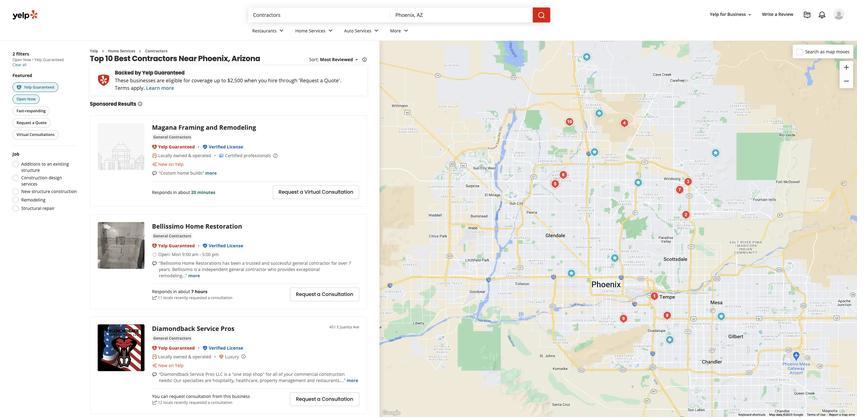 Task type: describe. For each thing, give the bounding box(es) containing it.
az remodel pros image
[[593, 107, 606, 120]]

home right 'top'
[[108, 48, 119, 54]]

green home services image
[[564, 116, 576, 128]]

new inside option group
[[21, 189, 30, 195]]

specialties
[[183, 378, 204, 384]]

yelp guaranteed for "diamondback service pros llc is a "one stop shop" for all of your commercial construction needs! our specialties are hospitality, healthcare, property management and restaurants.…"
[[158, 345, 195, 351]]

16 new v2 image for request a virtual consultation
[[152, 162, 157, 167]]

keyboard shortcuts
[[739, 413, 766, 417]]

general inside magana framing and remodeling general contractors
[[153, 135, 168, 140]]

diamondback
[[152, 325, 195, 333]]

1 vertical spatial of
[[817, 413, 820, 417]]

request a consultation button for "diamondback service pros llc is a "one stop shop" for all of your commercial construction needs! our specialties are hospitality, healthcare, property management and restaurants.…"
[[290, 393, 359, 407]]

yelp guaranteed button for "costom home builds"
[[158, 144, 195, 150]]

0 vertical spatial home services link
[[290, 22, 339, 41]]

contractors link
[[145, 48, 167, 54]]

featured group
[[11, 72, 77, 141]]

1 vertical spatial home services link
[[108, 48, 135, 54]]

zoom out image
[[843, 78, 851, 85]]

Near text field
[[396, 12, 528, 18]]

open:
[[158, 252, 171, 258]]

dream builder renovation image
[[619, 117, 631, 130]]

12 locals recently requested a consultation
[[158, 400, 233, 406]]

d&d construction image
[[549, 178, 562, 190]]

structural
[[21, 206, 41, 212]]

yelp down magana
[[158, 144, 168, 150]]

verified license button for restoration
[[209, 243, 243, 249]]

guaranteed up eligible
[[154, 69, 185, 77]]

on for request a virtual consultation
[[169, 162, 174, 167]]

3 verified license from the top
[[209, 345, 243, 351]]

request for "bellissimo home restorations has been a trusted and successful general contractor for over 7 years. bellissimo is a independent general contractor who provides exceptional remodeling…"
[[296, 291, 316, 298]]

fast-
[[17, 108, 25, 114]]

9:00
[[182, 252, 191, 258]]

yelp link
[[90, 48, 98, 54]]

error
[[849, 413, 856, 417]]

and inside "bellissimo home restorations has been a trusted and successful general contractor for over 7 years. bellissimo is a independent general contractor who provides exceptional remodeling…"
[[262, 260, 270, 266]]

certified
[[225, 153, 243, 159]]

16 locally owned v2 image for request a virtual consultation
[[152, 153, 157, 158]]

top 10 best contractors near phoenix, arizona
[[90, 54, 260, 64]]

restaurants
[[252, 28, 277, 34]]

from
[[212, 394, 222, 400]]

1 vertical spatial contractor
[[245, 267, 267, 273]]

are inside "diamondback service pros llc is a "one stop shop" for all of your commercial construction needs! our specialties are hospitality, healthcare, property management and restaurants.…" more
[[205, 378, 212, 384]]

a inside write a review link
[[775, 11, 778, 17]]

more up hours
[[188, 273, 200, 279]]

"bellissimo
[[159, 260, 181, 266]]

general contractors link for bellissimo
[[152, 233, 192, 239]]

terms of use link
[[807, 413, 826, 417]]

most
[[320, 57, 331, 63]]

yelp left 10
[[90, 48, 98, 54]]

locally for request a virtual consultation
[[158, 153, 172, 159]]

quote
[[35, 120, 47, 126]]

terms inside 'these businesses are eligible for coverage up to $2,500 when you hire through 'request a quote'. terms apply.'
[[115, 85, 130, 92]]

16 luxury v2 image
[[219, 355, 224, 360]]

zona restoration image
[[649, 290, 661, 303]]

16 trending v2 image
[[152, 296, 157, 301]]

contractors inside bellissimo home restoration general contractors
[[169, 234, 191, 239]]

1 vertical spatial 7
[[191, 289, 194, 295]]

none field near
[[396, 12, 528, 18]]

1 horizontal spatial general
[[293, 260, 308, 266]]

restoration
[[205, 222, 242, 231]]

am
[[192, 252, 199, 258]]

11
[[158, 296, 162, 301]]

request a consultation for "bellissimo home restorations has been a trusted and successful general contractor for over 7 years. bellissimo is a independent general contractor who provides exceptional remodeling…"
[[296, 291, 353, 298]]

16 chevron down v2 image for yelp for business
[[748, 12, 753, 17]]

is inside "diamondback service pros llc is a "one stop shop" for all of your commercial construction needs! our specialties are hospitality, healthcare, property management and restaurants.…" more
[[224, 372, 227, 377]]

magana framing and remodeling image
[[632, 177, 645, 189]]

virtual consultations
[[17, 132, 55, 138]]

3 verified from the top
[[209, 345, 226, 351]]

locals for you can request consultation from this business
[[163, 400, 173, 406]]

write
[[763, 11, 774, 17]]

learn more
[[146, 85, 174, 92]]

2 vertical spatial more link
[[347, 378, 358, 384]]

1 vertical spatial consultation
[[186, 394, 211, 400]]

operated for request a virtual consultation
[[193, 153, 211, 159]]

451
[[330, 325, 336, 330]]

top
[[90, 54, 104, 64]]

by
[[135, 69, 141, 77]]

new for request a virtual consultation
[[158, 162, 167, 167]]

more link for general
[[188, 273, 200, 279]]

services inside auto services link
[[355, 28, 372, 34]]

about for 20 minutes
[[178, 189, 190, 195]]

for inside "bellissimo home restorations has been a trusted and successful general contractor for over 7 years. bellissimo is a independent general contractor who provides exceptional remodeling…"
[[331, 260, 337, 266]]

verified license for and
[[209, 144, 243, 150]]

request inside 'button'
[[17, 120, 31, 126]]

virtual inside button
[[17, 132, 29, 138]]

locals for responds in about
[[163, 296, 173, 301]]

16 verified v2 image for and
[[203, 145, 208, 150]]

mon
[[172, 252, 181, 258]]

in for 7
[[173, 289, 177, 295]]

more link for remodeling
[[205, 170, 217, 176]]

hospitality,
[[213, 378, 235, 384]]

16 trending v2 image
[[152, 401, 157, 406]]

"costom home builds" more
[[159, 170, 217, 176]]

google image
[[381, 409, 402, 417]]

24 chevron down v2 image for restaurants
[[278, 27, 285, 34]]

magana framing and remodeling link
[[152, 123, 256, 132]]

requested for responds in about
[[189, 296, 207, 301]]

christina o. image
[[834, 8, 845, 20]]

new structure construction
[[21, 189, 77, 195]]

requested for you can request consultation from this business
[[189, 400, 207, 406]]

google
[[794, 413, 804, 417]]

reviewed
[[332, 57, 353, 63]]

24 chevron down v2 image for more
[[402, 27, 410, 34]]

bellissimo home restoration image
[[98, 222, 145, 269]]

more down eligible
[[161, 85, 174, 92]]

1 vertical spatial structure
[[32, 189, 50, 195]]

projects image
[[804, 11, 811, 19]]

"costom
[[159, 170, 176, 176]]

provides
[[278, 267, 295, 273]]

guaranteed inside featured group
[[33, 85, 54, 90]]

yelp inside "button"
[[710, 11, 719, 17]]

construction
[[21, 175, 47, 181]]

over
[[338, 260, 348, 266]]

11 locals recently requested a consultation
[[158, 296, 233, 301]]

search
[[806, 49, 819, 54]]

more inside "diamondback service pros llc is a "one stop shop" for all of your commercial construction needs! our specialties are hospitality, healthcare, property management and restaurants.…" more
[[347, 378, 358, 384]]

services
[[21, 181, 37, 187]]

locally owned & operated for request a consultation
[[158, 354, 211, 360]]

guaranteed down diamondback service pros general contractors
[[169, 345, 195, 351]]

request a consultation button for "bellissimo home restorations has been a trusted and successful general contractor for over 7 years. bellissimo is a independent general contractor who provides exceptional remodeling…"
[[290, 288, 359, 302]]

pm
[[212, 252, 219, 258]]

search as map moves
[[806, 49, 850, 54]]

minutes
[[197, 189, 215, 195]]

16 yelp guaranteed v2 image
[[17, 85, 22, 90]]

all inside "diamondback service pros llc is a "one stop shop" for all of your commercial construction needs! our specialties are hospitality, healthcare, property management and restaurants.…" more
[[273, 372, 278, 377]]

review
[[779, 11, 794, 17]]

pros for "diamondback
[[205, 372, 215, 377]]

request a quote button
[[12, 118, 51, 128]]

more link
[[385, 22, 415, 41]]

open: mon 9:00 am - 5:00 pm
[[158, 252, 219, 258]]

fast-responding
[[17, 108, 46, 114]]

needs!
[[159, 378, 172, 384]]

home inside "bellissimo home restorations has been a trusted and successful general contractor for over 7 years. bellissimo is a independent general contractor who provides exceptional remodeling…"
[[182, 260, 195, 266]]

owned for request a virtual consultation
[[173, 153, 187, 159]]

bellissimo inside "bellissimo home restorations has been a trusted and successful general contractor for over 7 years. bellissimo is a independent general contractor who provides exceptional remodeling…"
[[172, 267, 193, 273]]

diamondback service pros link
[[152, 325, 235, 333]]

yelp up open:
[[158, 243, 168, 249]]

new on yelp for request a virtual consultation
[[158, 162, 184, 167]]

20
[[191, 189, 196, 195]]

are inside 'these businesses are eligible for coverage up to $2,500 when you hire through 'request a quote'. terms apply.'
[[157, 77, 165, 84]]

search image
[[538, 11, 546, 19]]

yelp guaranteed button up open now on the left of page
[[12, 82, 58, 92]]

0 horizontal spatial general
[[229, 267, 244, 273]]

map for moves
[[826, 49, 835, 54]]

yelp inside featured group
[[24, 85, 32, 90]]

yelp up 'businesses'
[[142, 69, 153, 77]]

learn more link
[[146, 85, 174, 92]]

16 info v2 image
[[138, 102, 143, 107]]

backed
[[115, 69, 134, 77]]

global prevention services image
[[674, 184, 686, 196]]

consultation for "diamondback service pros llc is a "one stop shop" for all of your commercial construction needs! our specialties are hospitality, healthcare, property management and restaurants.…"
[[322, 396, 353, 403]]

responding
[[25, 108, 46, 114]]

3 license from the top
[[227, 345, 243, 351]]

zoom in image
[[843, 64, 851, 71]]

0 horizontal spatial services
[[120, 48, 135, 54]]

arizona
[[232, 54, 260, 64]]

e
[[337, 325, 339, 330]]

yelp up "diamondback
[[175, 363, 184, 369]]

request a virtual consultation button
[[273, 185, 359, 199]]

keyboard shortcuts button
[[739, 413, 766, 417]]

request for "costom home builds"
[[279, 189, 299, 196]]

bellissimo home restoration general contractors
[[152, 222, 242, 239]]

moves
[[837, 49, 850, 54]]

stop
[[243, 372, 252, 377]]

responds for responds in about 7 hours
[[152, 289, 172, 295]]

your
[[284, 372, 293, 377]]

backed by yelp guaranteed
[[115, 69, 185, 77]]

on for request a consultation
[[169, 363, 174, 369]]

1 vertical spatial terms
[[807, 413, 816, 417]]

to inside 'these businesses are eligible for coverage up to $2,500 when you hire through 'request a quote'. terms apply.'
[[221, 77, 226, 84]]

yelp down diamondback
[[158, 345, 168, 351]]

16 speech v2 image for "bellissimo home restorations has been a trusted and successful general contractor for over 7 years. bellissimo is a independent general contractor who provides exceptional remodeling…"
[[152, 261, 157, 266]]

guaranteed up 9:00
[[169, 243, 195, 249]]

most reviewed button
[[320, 57, 359, 63]]

and inside magana framing and remodeling general contractors
[[206, 123, 218, 132]]

healthcare,
[[236, 378, 259, 384]]

map region
[[333, 0, 857, 417]]

can
[[161, 394, 168, 400]]

general contractors button for diamondback
[[152, 336, 192, 342]]

bellissimo home restoration link
[[152, 222, 242, 231]]

for inside yelp for business "button"
[[720, 11, 727, 17]]

builds"
[[190, 170, 204, 176]]

contractors inside magana framing and remodeling general contractors
[[169, 135, 191, 140]]

five40 remodeling image
[[661, 310, 674, 322]]

general contractors link for diamondback
[[152, 336, 192, 342]]

guaranteed down framing on the left of the page
[[169, 144, 195, 150]]

verified for restoration
[[209, 243, 226, 249]]

structure inside "additions to an existing structure"
[[21, 167, 40, 173]]

more right builds" on the left of the page
[[205, 170, 217, 176]]

16 clock v2 image
[[152, 252, 157, 257]]

all inside 2 filters open now • yelp guaranteed clear all
[[22, 62, 26, 67]]

restaurants link
[[247, 22, 290, 41]]

2
[[12, 51, 15, 57]]

diamondback service pros general contractors
[[152, 325, 235, 341]]

"diamondback
[[159, 372, 189, 377]]

yelp for business button
[[708, 9, 755, 20]]

remodeling…"
[[159, 273, 187, 279]]

general contractors button for bellissimo
[[152, 233, 192, 239]]

filters
[[16, 51, 29, 57]]

learn
[[146, 85, 160, 92]]

verified for and
[[209, 144, 226, 150]]

16 speech v2 image
[[152, 171, 157, 176]]

16 verified v2 image for restoration
[[203, 243, 208, 248]]

remodeling inside magana framing and remodeling general contractors
[[219, 123, 256, 132]]

diamondback service pros image
[[98, 325, 145, 372]]

1 horizontal spatial services
[[309, 28, 326, 34]]

contractors inside diamondback service pros general contractors
[[169, 336, 191, 341]]

more
[[390, 28, 401, 34]]

up
[[214, 77, 220, 84]]

for inside "diamondback service pros llc is a "one stop shop" for all of your commercial construction needs! our specialties are hospitality, healthcare, property management and restaurants.…" more
[[266, 372, 272, 377]]



Task type: vqa. For each thing, say whether or not it's contained in the screenshot.
owned to the top
yes



Task type: locate. For each thing, give the bounding box(es) containing it.
keyboard
[[739, 413, 752, 417]]

notifications image
[[819, 11, 826, 19]]

2 consultation from the top
[[322, 291, 353, 298]]

1 vertical spatial &
[[188, 354, 191, 360]]

home services link up backed
[[108, 48, 135, 54]]

1 vertical spatial license
[[227, 243, 243, 249]]

2 16 locally owned v2 image from the top
[[152, 355, 157, 360]]

0 vertical spatial operated
[[193, 153, 211, 159]]

0 horizontal spatial remodeling
[[21, 197, 46, 203]]

report
[[830, 413, 839, 417]]

option group containing job
[[11, 151, 77, 214]]

0 vertical spatial 16 speech v2 image
[[152, 261, 157, 266]]

2 request a consultation button from the top
[[290, 393, 359, 407]]

consultation for you can request consultation from this business
[[211, 400, 233, 406]]

1 vertical spatial recently
[[174, 400, 188, 406]]

consultation down independent at the left
[[211, 296, 233, 301]]

general contractors button for magana
[[152, 134, 192, 141]]

is inside "bellissimo home restorations has been a trusted and successful general contractor for over 7 years. bellissimo is a independent general contractor who provides exceptional remodeling…"
[[194, 267, 197, 273]]

2 locally owned & operated from the top
[[158, 354, 211, 360]]

1 operated from the top
[[193, 153, 211, 159]]

apply.
[[131, 85, 145, 92]]

recently for responds in about
[[174, 296, 188, 301]]

new on yelp for request a consultation
[[158, 363, 184, 369]]

1 horizontal spatial are
[[205, 378, 212, 384]]

for left 'business'
[[720, 11, 727, 17]]

1 & from the top
[[188, 153, 191, 159]]

terms down these
[[115, 85, 130, 92]]

1 locally from the top
[[158, 153, 172, 159]]

0 horizontal spatial contractor
[[245, 267, 267, 273]]

2 16 new v2 image from the top
[[152, 363, 157, 368]]

7 right over
[[349, 260, 351, 266]]

1 general contractors link from the top
[[152, 134, 192, 141]]

16 verified v2 image
[[203, 145, 208, 150], [203, 243, 208, 248]]

1 horizontal spatial 24 chevron down v2 image
[[402, 27, 410, 34]]

2 recently from the top
[[174, 400, 188, 406]]

0 horizontal spatial and
[[206, 123, 218, 132]]

0 horizontal spatial pros
[[205, 372, 215, 377]]

& up "costom home builds" more
[[188, 153, 191, 159]]

general contractors button down magana
[[152, 134, 192, 141]]

0 vertical spatial new on yelp
[[158, 162, 184, 167]]

construction up restaurants.…"
[[319, 372, 345, 377]]

recently down responds in about 7 hours
[[174, 296, 188, 301]]

1 16 speech v2 image from the top
[[152, 261, 157, 266]]

7
[[349, 260, 351, 266], [191, 289, 194, 295]]

request for "diamondback service pros llc is a "one stop shop" for all of your commercial construction needs! our specialties are hospitality, healthcare, property management and restaurants.…"
[[296, 396, 316, 403]]

request a consultation button down exceptional
[[290, 288, 359, 302]]

1 vertical spatial 16 speech v2 image
[[152, 372, 157, 377]]

construction inside "diamondback service pros llc is a "one stop shop" for all of your commercial construction needs! our specialties are hospitality, healthcare, property management and restaurants.…" more
[[319, 372, 345, 377]]

when
[[244, 77, 257, 84]]

general contractors link for magana
[[152, 134, 192, 141]]

1 horizontal spatial construction
[[319, 372, 345, 377]]

of
[[279, 372, 283, 377], [817, 413, 820, 417]]

2 vertical spatial general
[[153, 336, 168, 341]]

1 vertical spatial more link
[[188, 273, 200, 279]]

verified license up pm
[[209, 243, 243, 249]]

16 info v2 image
[[362, 57, 367, 62]]

& for request a virtual consultation
[[188, 153, 191, 159]]

0 vertical spatial consultation
[[211, 296, 233, 301]]

0 vertical spatial owned
[[173, 153, 187, 159]]

1 horizontal spatial map
[[842, 413, 848, 417]]

an
[[47, 161, 52, 167]]

"bellissimo home restorations has been a trusted and successful general contractor for over 7 years. bellissimo is a independent general contractor who provides exceptional remodeling…"
[[159, 260, 351, 279]]

a inside "diamondback service pros llc is a "one stop shop" for all of your commercial construction needs! our specialties are hospitality, healthcare, property management and restaurants.…" more
[[229, 372, 231, 377]]

16 chevron right v2 image for home services
[[100, 49, 105, 54]]

0 vertical spatial license
[[227, 144, 243, 150]]

info icon image
[[273, 153, 278, 158], [273, 153, 278, 158], [241, 354, 246, 359], [241, 354, 246, 359]]

coverage
[[192, 77, 213, 84]]

2 16 chevron right v2 image from the left
[[138, 49, 143, 54]]

0 vertical spatial home services
[[295, 28, 326, 34]]

1 vertical spatial 16 verified v2 image
[[203, 243, 208, 248]]

construction design services
[[21, 175, 62, 187]]

license up the luxury
[[227, 345, 243, 351]]

home down the find field
[[295, 28, 308, 34]]

1 request a consultation from the top
[[296, 291, 353, 298]]

1 vertical spatial general
[[153, 234, 168, 239]]

requested
[[189, 296, 207, 301], [189, 400, 207, 406]]

1 none field from the left
[[253, 12, 386, 18]]

2 & from the top
[[188, 354, 191, 360]]

terms of use
[[807, 413, 826, 417]]

2 filters open now • yelp guaranteed clear all
[[12, 51, 64, 67]]

24 chevron down v2 image right restaurants
[[278, 27, 285, 34]]

0 vertical spatial are
[[157, 77, 165, 84]]

general contractors link down diamondback
[[152, 336, 192, 342]]

1 vertical spatial map
[[842, 413, 848, 417]]

verified license up 16 certified professionals v2 image
[[209, 144, 243, 150]]

1 vertical spatial locals
[[163, 400, 173, 406]]

of inside "diamondback service pros llc is a "one stop shop" for all of your commercial construction needs! our specialties are hospitality, healthcare, property management and restaurants.…" more
[[279, 372, 283, 377]]

16 new v2 image for request a consultation
[[152, 363, 157, 368]]

service
[[197, 325, 219, 333], [190, 372, 204, 377]]

1 new on yelp from the top
[[158, 162, 184, 167]]

pros inside "diamondback service pros llc is a "one stop shop" for all of your commercial construction needs! our specialties are hospitality, healthcare, property management and restaurants.…" more
[[205, 372, 215, 377]]

sunset tile & bath image
[[557, 169, 570, 181]]

magana framing and remodeling general contractors
[[152, 123, 256, 140]]

16 speech v2 image
[[152, 261, 157, 266], [152, 372, 157, 377]]

0 vertical spatial request a consultation button
[[290, 288, 359, 302]]

magana
[[152, 123, 177, 132]]

license
[[227, 144, 243, 150], [227, 243, 243, 249], [227, 345, 243, 351]]

write a review link
[[760, 9, 796, 20]]

license for restoration
[[227, 243, 243, 249]]

1 16 locally owned v2 image from the top
[[152, 153, 157, 158]]

businesses
[[130, 77, 156, 84]]

1 vertical spatial general
[[229, 267, 244, 273]]

yelp guaranteed button for "bellissimo home restorations has been a trusted and successful general contractor for over 7 years. bellissimo is a independent general contractor who provides exceptional remodeling…"
[[158, 243, 195, 249]]

consultation for responds in about
[[211, 296, 233, 301]]

1 vertical spatial open
[[17, 97, 26, 102]]

to
[[221, 77, 226, 84], [42, 161, 46, 167]]

2 vertical spatial general contractors button
[[152, 336, 192, 342]]

1 on from the top
[[169, 162, 174, 167]]

yelp guaranteed for "bellissimo home restorations has been a trusted and successful general contractor for over 7 years. bellissimo is a independent general contractor who provides exceptional remodeling…"
[[158, 243, 195, 249]]

none field the find
[[253, 12, 386, 18]]

yelp guaranteed button for "diamondback service pros llc is a "one stop shop" for all of your commercial construction needs! our specialties are hospitality, healthcare, property management and restaurants.…"
[[158, 345, 195, 351]]

0 vertical spatial is
[[194, 267, 197, 273]]

eligible
[[166, 77, 182, 84]]

about left 20
[[178, 189, 190, 195]]

2 on from the top
[[169, 363, 174, 369]]

1 verified from the top
[[209, 144, 226, 150]]

a inside request a virtual consultation button
[[300, 189, 303, 196]]

american brand home improvement image
[[710, 147, 722, 160]]

infinity pro services image
[[609, 252, 621, 265]]

construction inside option group
[[51, 189, 77, 195]]

3 consultation from the top
[[322, 396, 353, 403]]

general contractors link up the mon
[[152, 233, 192, 239]]

1 request a consultation button from the top
[[290, 288, 359, 302]]

request a consultation button
[[290, 288, 359, 302], [290, 393, 359, 407]]

2 owned from the top
[[173, 354, 187, 360]]

general
[[293, 260, 308, 266], [229, 267, 244, 273]]

services down the find field
[[309, 28, 326, 34]]

1 16 chevron right v2 image from the left
[[100, 49, 105, 54]]

1 vertical spatial now
[[27, 97, 36, 102]]

16 chevron down v2 image inside yelp for business "button"
[[748, 12, 753, 17]]

locally for request a consultation
[[158, 354, 172, 360]]

2 general contractors button from the top
[[152, 233, 192, 239]]

1 vertical spatial locally
[[158, 354, 172, 360]]

responds up 11 at bottom
[[152, 289, 172, 295]]

and
[[206, 123, 218, 132], [262, 260, 270, 266], [307, 378, 315, 384]]

home services link down the find field
[[290, 22, 339, 41]]

guaranteed right •
[[43, 57, 64, 62]]

1 general from the top
[[153, 135, 168, 140]]

0 vertical spatial in
[[173, 189, 177, 195]]

0 vertical spatial and
[[206, 123, 218, 132]]

business categories element
[[247, 22, 845, 41]]

quote'.
[[324, 77, 341, 84]]

and inside "diamondback service pros llc is a "one stop shop" for all of your commercial construction needs! our specialties are hospitality, healthcare, property management and restaurants.…" more
[[307, 378, 315, 384]]

service for "diamondback
[[190, 372, 204, 377]]

diamondback service pros image
[[715, 311, 728, 323]]

16 locally owned v2 image for request a consultation
[[152, 355, 157, 360]]

yelp inside 2 filters open now • yelp guaranteed clear all
[[34, 57, 42, 62]]

pros up the luxury
[[221, 325, 235, 333]]

map left error
[[842, 413, 848, 417]]

1 owned from the top
[[173, 153, 187, 159]]

24 chevron down v2 image inside more link
[[402, 27, 410, 34]]

1 vertical spatial is
[[224, 372, 227, 377]]

0 vertical spatial now
[[23, 57, 31, 62]]

more right restaurants.…"
[[347, 378, 358, 384]]

16 verified v2 image up 5:00
[[203, 243, 208, 248]]

yelp guaranteed for "costom home builds"
[[158, 144, 195, 150]]

24 chevron down v2 image
[[327, 27, 334, 34], [402, 27, 410, 34]]

user actions element
[[705, 8, 854, 46]]

2 vertical spatial general contractors link
[[152, 336, 192, 342]]

0 vertical spatial verified license
[[209, 144, 243, 150]]

1 locally owned & operated from the top
[[158, 153, 211, 159]]

24 chevron down v2 image
[[278, 27, 285, 34], [373, 27, 380, 34]]

0 horizontal spatial 24 chevron down v2 image
[[327, 27, 334, 34]]

16 chevron right v2 image right yelp link
[[100, 49, 105, 54]]

now up fast-responding
[[27, 97, 36, 102]]

for
[[720, 11, 727, 17], [184, 77, 190, 84], [331, 260, 337, 266], [266, 372, 272, 377]]

sponsored results
[[90, 101, 136, 108]]

2 horizontal spatial more link
[[347, 378, 358, 384]]

recently down request
[[174, 400, 188, 406]]

trusted
[[246, 260, 261, 266]]

0 horizontal spatial home services
[[108, 48, 135, 54]]

of left your
[[279, 372, 283, 377]]

16 chevron down v2 image for most reviewed
[[354, 57, 359, 62]]

2 general contractors link from the top
[[152, 233, 192, 239]]

0 vertical spatial remodeling
[[219, 123, 256, 132]]

consultation inside button
[[322, 189, 353, 196]]

are up the learn more link
[[157, 77, 165, 84]]

1 requested from the top
[[189, 296, 207, 301]]

luxury
[[225, 354, 239, 360]]

home inside bellissimo home restoration general contractors
[[185, 222, 204, 231]]

services
[[309, 28, 326, 34], [355, 28, 372, 34], [120, 48, 135, 54]]

2 vertical spatial consultation
[[322, 396, 353, 403]]

and right framing on the left of the page
[[206, 123, 218, 132]]

general for bellissimo
[[153, 234, 168, 239]]

16 chevron down v2 image right 'business'
[[748, 12, 753, 17]]

service inside "diamondback service pros llc is a "one stop shop" for all of your commercial construction needs! our specialties are hospitality, healthcare, property management and restaurants.…" more
[[190, 372, 204, 377]]

for right eligible
[[184, 77, 190, 84]]

2 none field from the left
[[396, 12, 528, 18]]

verified license up the 16 luxury v2 icon
[[209, 345, 243, 351]]

virtual inside button
[[305, 189, 321, 196]]

are right the specialties on the left bottom of the page
[[205, 378, 212, 384]]

12
[[158, 400, 162, 406]]

1 horizontal spatial none field
[[396, 12, 528, 18]]

business
[[728, 11, 746, 17]]

verified license button up pm
[[209, 243, 243, 249]]

in for 20
[[173, 189, 177, 195]]

about for 7 hours
[[178, 289, 190, 295]]

independent
[[202, 267, 228, 273]]

2 requested from the top
[[189, 400, 207, 406]]

None field
[[253, 12, 386, 18], [396, 12, 528, 18]]

16 speech v2 image for "diamondback service pros llc is a "one stop shop" for all of your commercial construction needs! our specialties are hospitality, healthcare, property management and restaurants.…"
[[152, 372, 157, 377]]

new for request a consultation
[[158, 363, 167, 369]]

is right llc
[[224, 372, 227, 377]]

remodeling up structural
[[21, 197, 46, 203]]

request a consultation for "diamondback service pros llc is a "one stop shop" for all of your commercial construction needs! our specialties are hospitality, healthcare, property management and restaurants.…"
[[296, 396, 353, 403]]

general contractors button
[[152, 134, 192, 141], [152, 233, 192, 239], [152, 336, 192, 342]]

services right 10
[[120, 48, 135, 54]]

1 vertical spatial locally owned & operated
[[158, 354, 211, 360]]

you
[[152, 394, 160, 400]]

new up "diamondback
[[158, 363, 167, 369]]

24 chevron down v2 image for auto services
[[373, 27, 380, 34]]

24 chevron down v2 image right auto services
[[373, 27, 380, 34]]

open up fast-
[[17, 97, 26, 102]]

map
[[826, 49, 835, 54], [842, 413, 848, 417]]

operated
[[193, 153, 211, 159], [193, 354, 211, 360]]

general up open:
[[153, 234, 168, 239]]

1 license from the top
[[227, 144, 243, 150]]

0 vertical spatial terms
[[115, 85, 130, 92]]

responds for responds in about 20 minutes
[[152, 189, 172, 195]]

1 vertical spatial verified license button
[[209, 243, 243, 249]]

owned up "diamondback
[[173, 354, 187, 360]]

16 chevron down v2 image
[[748, 12, 753, 17], [354, 57, 359, 62]]

2 license from the top
[[227, 243, 243, 249]]

verified license button for and
[[209, 144, 243, 150]]

map for error
[[842, 413, 848, 417]]

ave
[[353, 325, 359, 330]]

Find text field
[[253, 12, 386, 18]]

more link right builds" on the left of the page
[[205, 170, 217, 176]]

general down magana
[[153, 135, 168, 140]]

iconyelpguaranteedbadgesmall image
[[152, 145, 157, 150], [152, 145, 157, 150], [152, 243, 157, 248], [152, 243, 157, 248], [152, 346, 157, 351], [152, 346, 157, 351]]

request a consultation button down restaurants.…"
[[290, 393, 359, 407]]

16 chevron right v2 image for contractors
[[138, 49, 143, 54]]

0 vertical spatial requested
[[189, 296, 207, 301]]

for up property
[[266, 372, 272, 377]]

pros for diamondback
[[221, 325, 235, 333]]

1 16 verified v2 image from the top
[[203, 145, 208, 150]]

a inside 'these businesses are eligible for coverage up to $2,500 when you hire through 'request a quote'. terms apply.'
[[320, 77, 323, 84]]

1 vertical spatial general contractors button
[[152, 233, 192, 239]]

option group
[[11, 151, 77, 214]]

24 chevron down v2 image for home services
[[327, 27, 334, 34]]

general inside bellissimo home restoration general contractors
[[153, 234, 168, 239]]

services right auto
[[355, 28, 372, 34]]

1 24 chevron down v2 image from the left
[[327, 27, 334, 34]]

request inside button
[[279, 189, 299, 196]]

2 in from the top
[[173, 289, 177, 295]]

pelleco home design image
[[682, 176, 695, 188]]

general inside diamondback service pros general contractors
[[153, 336, 168, 341]]

virtual consultations button
[[12, 130, 59, 140]]

2 about from the top
[[178, 289, 190, 295]]

yelp guaranteed button up the mon
[[158, 243, 195, 249]]

owned for request a consultation
[[173, 354, 187, 360]]

operated for request a consultation
[[193, 354, 211, 360]]

"diamondback service pros llc is a "one stop shop" for all of your commercial construction needs! our specialties are hospitality, healthcare, property management and restaurants.…" more
[[159, 372, 358, 384]]

7 up "11 locals recently requested a consultation"
[[191, 289, 194, 295]]

1 responds from the top
[[152, 189, 172, 195]]

1 vertical spatial and
[[262, 260, 270, 266]]

0 vertical spatial locals
[[163, 296, 173, 301]]

1 vertical spatial construction
[[319, 372, 345, 377]]

existing
[[53, 161, 69, 167]]

16 chevron right v2 image left contractors link
[[138, 49, 143, 54]]

16 new v2 image up you
[[152, 363, 157, 368]]

1 vertical spatial bellissimo
[[172, 267, 193, 273]]

1 locals from the top
[[163, 296, 173, 301]]

0 horizontal spatial is
[[194, 267, 197, 273]]

3 general contractors button from the top
[[152, 336, 192, 342]]

yelp guaranteed up open now on the left of page
[[24, 85, 54, 90]]

0 vertical spatial to
[[221, 77, 226, 84]]

1 general contractors button from the top
[[152, 134, 192, 141]]

requested down you can request consultation from this business
[[189, 400, 207, 406]]

2 verified license button from the top
[[209, 243, 243, 249]]

yelp guaranteed inside featured group
[[24, 85, 54, 90]]

1 vertical spatial about
[[178, 289, 190, 295]]

0 vertical spatial verified license button
[[209, 144, 243, 150]]

d&d construction image
[[549, 178, 562, 190]]

more link
[[205, 170, 217, 176], [188, 273, 200, 279], [347, 378, 358, 384]]

near
[[179, 54, 197, 64]]

1 vertical spatial home services
[[108, 48, 135, 54]]

16 new v2 image
[[152, 162, 157, 167], [152, 363, 157, 368]]

24 chevron down v2 image inside restaurants link
[[278, 27, 285, 34]]

contractor down trusted
[[245, 267, 267, 273]]

map right as
[[826, 49, 835, 54]]

0 horizontal spatial more link
[[188, 273, 200, 279]]

0 vertical spatial verified
[[209, 144, 226, 150]]

16 verified v2 image down magana framing and remodeling general contractors
[[203, 145, 208, 150]]

0 vertical spatial of
[[279, 372, 283, 377]]

0 horizontal spatial are
[[157, 77, 165, 84]]

1 vertical spatial verified
[[209, 243, 226, 249]]

2 locals from the top
[[163, 400, 173, 406]]

now inside 2 filters open now • yelp guaranteed clear all
[[23, 57, 31, 62]]

1 horizontal spatial remodeling
[[219, 123, 256, 132]]

verified up 16 certified professionals v2 image
[[209, 144, 226, 150]]

2 24 chevron down v2 image from the left
[[373, 27, 380, 34]]

request a consultation down exceptional
[[296, 291, 353, 298]]

featured
[[12, 72, 32, 78]]

2 vertical spatial new
[[158, 363, 167, 369]]

a inside request a quote 'button'
[[32, 120, 34, 126]]

2 general from the top
[[153, 234, 168, 239]]

home inside business categories element
[[295, 28, 308, 34]]

1 vertical spatial 16 locally owned v2 image
[[152, 355, 157, 360]]

consultation for "bellissimo home restorations has been a trusted and successful general contractor for over 7 years. bellissimo is a independent general contractor who provides exceptional remodeling…"
[[322, 291, 353, 298]]

ccc tile services image
[[566, 268, 578, 280]]

general down diamondback
[[153, 336, 168, 341]]

2 24 chevron down v2 image from the left
[[402, 27, 410, 34]]

locals right 11 at bottom
[[163, 296, 173, 301]]

0 vertical spatial general contractors link
[[152, 134, 192, 141]]

muletas flooring image
[[618, 313, 630, 325]]

request a virtual consultation
[[279, 189, 353, 196]]

auto services
[[344, 28, 372, 34]]

professionals
[[244, 153, 271, 159]]

0 vertical spatial about
[[178, 189, 190, 195]]

2 responds from the top
[[152, 289, 172, 295]]

16 verified v2 image
[[203, 346, 208, 351]]

general
[[153, 135, 168, 140], [153, 234, 168, 239], [153, 336, 168, 341]]

bellissimo home restoration image
[[581, 51, 593, 63]]

responds
[[152, 189, 172, 195], [152, 289, 172, 295]]

0 horizontal spatial construction
[[51, 189, 77, 195]]

consultations
[[30, 132, 55, 138]]

2 verified from the top
[[209, 243, 226, 249]]

0 horizontal spatial terms
[[115, 85, 130, 92]]

None search field
[[248, 7, 552, 22]]

liberty remodeling image
[[664, 334, 676, 347]]

restorations
[[196, 260, 221, 266]]

home services
[[295, 28, 326, 34], [108, 48, 135, 54]]

2 locally from the top
[[158, 354, 172, 360]]

service for diamondback
[[197, 325, 219, 333]]

fast-responding button
[[12, 107, 50, 116]]

report a map error
[[830, 413, 856, 417]]

structure
[[21, 167, 40, 173], [32, 189, 50, 195]]

for inside 'these businesses are eligible for coverage up to $2,500 when you hire through 'request a quote'. terms apply.'
[[184, 77, 190, 84]]

1 horizontal spatial contractor
[[309, 260, 330, 266]]

1 16 new v2 image from the top
[[152, 162, 157, 167]]

guaranteed inside 2 filters open now • yelp guaranteed clear all
[[43, 57, 64, 62]]

home services inside business categories element
[[295, 28, 326, 34]]

2 vertical spatial consultation
[[211, 400, 233, 406]]

1 vertical spatial general contractors link
[[152, 233, 192, 239]]

map
[[770, 413, 776, 417]]

for left over
[[331, 260, 337, 266]]

0 vertical spatial bellissimo
[[152, 222, 184, 231]]

2 new on yelp from the top
[[158, 363, 184, 369]]

7 inside "bellissimo home restorations has been a trusted and successful general contractor for over 7 years. bellissimo is a independent general contractor who provides exceptional remodeling…"
[[349, 260, 351, 266]]

restaurants.…"
[[316, 378, 346, 384]]

1 about from the top
[[178, 189, 190, 195]]

verified license button up 16 certified professionals v2 image
[[209, 144, 243, 150]]

1 24 chevron down v2 image from the left
[[278, 27, 285, 34]]

1 in from the top
[[173, 189, 177, 195]]

locally owned & operated up home
[[158, 153, 211, 159]]

general contractors button down diamondback
[[152, 336, 192, 342]]

24 chevron down v2 image inside auto services link
[[373, 27, 380, 34]]

24 chevron down v2 image left auto
[[327, 27, 334, 34]]

1 horizontal spatial more link
[[205, 170, 217, 176]]

1 vertical spatial new on yelp
[[158, 363, 184, 369]]

24 chevron down v2 image right more
[[402, 27, 410, 34]]

exceptional
[[296, 267, 320, 273]]

been
[[231, 260, 241, 266]]

open inside button
[[17, 97, 26, 102]]

llc
[[216, 372, 223, 377]]

2 horizontal spatial and
[[307, 378, 315, 384]]

contractors
[[145, 48, 167, 54], [132, 54, 177, 64], [169, 135, 191, 140], [169, 234, 191, 239], [169, 336, 191, 341]]

locals down can
[[163, 400, 173, 406]]

now inside button
[[27, 97, 36, 102]]

this
[[224, 394, 231, 400]]

you
[[258, 77, 267, 84]]

10
[[105, 54, 113, 64]]

contractor up exceptional
[[309, 260, 330, 266]]

yelp right 16 yelp guaranteed v2 icon
[[24, 85, 32, 90]]

bellissimo up open:
[[152, 222, 184, 231]]

operated down 16 verified v2 image
[[193, 354, 211, 360]]

2 operated from the top
[[193, 354, 211, 360]]

locally owned & operated for request a virtual consultation
[[158, 153, 211, 159]]

recently for you can request consultation from this business
[[174, 400, 188, 406]]

16 speech v2 image left "diamondback
[[152, 372, 157, 377]]

home up 'am'
[[185, 222, 204, 231]]

phx handyman & remodel image
[[589, 146, 601, 159]]

to inside "additions to an existing structure"
[[42, 161, 46, 167]]

0 vertical spatial 16 new v2 image
[[152, 162, 157, 167]]

iconyelpguaranteedlarge image
[[97, 74, 110, 86], [97, 74, 110, 86]]

consultation up 12 locals recently requested a consultation
[[186, 394, 211, 400]]

write a review
[[763, 11, 794, 17]]

more link up hours
[[188, 273, 200, 279]]

pros inside diamondback service pros general contractors
[[221, 325, 235, 333]]

locally up "diamondback
[[158, 354, 172, 360]]

property
[[260, 378, 278, 384]]

verified up the 16 luxury v2 icon
[[209, 345, 226, 351]]

all right clear
[[22, 62, 26, 67]]

1 vertical spatial operated
[[193, 354, 211, 360]]

2 request a consultation from the top
[[296, 396, 353, 403]]

yelp for business
[[710, 11, 746, 17]]

0 vertical spatial on
[[169, 162, 174, 167]]

16 chevron right v2 image
[[100, 49, 105, 54], [138, 49, 143, 54]]

1 horizontal spatial of
[[817, 413, 820, 417]]

0 vertical spatial virtual
[[17, 132, 29, 138]]

guaranteed up open now on the left of page
[[33, 85, 54, 90]]

more
[[161, 85, 174, 92], [205, 170, 217, 176], [188, 273, 200, 279], [347, 378, 358, 384]]

0 vertical spatial open
[[12, 57, 22, 62]]

bellissimo inside bellissimo home restoration general contractors
[[152, 222, 184, 231]]

magana framing and remodeling image
[[98, 123, 145, 170]]

home down open: mon 9:00 am - 5:00 pm on the bottom of the page
[[182, 260, 195, 266]]

1 horizontal spatial 16 chevron down v2 image
[[748, 12, 753, 17]]

0 vertical spatial all
[[22, 62, 26, 67]]

1 horizontal spatial home services
[[295, 28, 326, 34]]

verified license for restoration
[[209, 243, 243, 249]]

design
[[49, 175, 62, 181]]

1 vertical spatial 16 chevron down v2 image
[[354, 57, 359, 62]]

yelp up home
[[175, 162, 184, 167]]

yelp guaranteed button down diamondback
[[158, 345, 195, 351]]

16 certified professionals v2 image
[[219, 153, 224, 158]]

3 verified license button from the top
[[209, 345, 243, 351]]

3 general from the top
[[153, 336, 168, 341]]

1 verified license button from the top
[[209, 144, 243, 150]]

2 vertical spatial verified license
[[209, 345, 243, 351]]

3 general contractors link from the top
[[152, 336, 192, 342]]

0 horizontal spatial 24 chevron down v2 image
[[278, 27, 285, 34]]

service inside diamondback service pros general contractors
[[197, 325, 219, 333]]

&
[[188, 153, 191, 159], [188, 354, 191, 360]]

yelp guaranteed down diamondback
[[158, 345, 195, 351]]

0 vertical spatial map
[[826, 49, 835, 54]]

remodeling up certified
[[219, 123, 256, 132]]

2 16 speech v2 image from the top
[[152, 372, 157, 377]]

0 vertical spatial 16 verified v2 image
[[203, 145, 208, 150]]

0 vertical spatial consultation
[[322, 189, 353, 196]]

license for and
[[227, 144, 243, 150]]

1 consultation from the top
[[322, 189, 353, 196]]

open inside 2 filters open now • yelp guaranteed clear all
[[12, 57, 22, 62]]

16 chevron down v2 image inside the most reviewed dropdown button
[[354, 57, 359, 62]]

group
[[840, 61, 854, 88]]

1 horizontal spatial to
[[221, 77, 226, 84]]

responds in about 20 minutes
[[152, 189, 215, 195]]

owned up home
[[173, 153, 187, 159]]

yelp guaranteed button down magana
[[158, 144, 195, 150]]

management
[[279, 378, 306, 384]]

2 16 verified v2 image from the top
[[203, 243, 208, 248]]

& for request a consultation
[[188, 354, 191, 360]]

1 recently from the top
[[174, 296, 188, 301]]

1 verified license from the top
[[209, 144, 243, 150]]

service up 16 verified v2 image
[[197, 325, 219, 333]]

vetsbuilt contracting image
[[680, 209, 693, 221]]

2 verified license from the top
[[209, 243, 243, 249]]

verified license button up the 16 luxury v2 icon
[[209, 345, 243, 351]]

verified license button
[[209, 144, 243, 150], [209, 243, 243, 249], [209, 345, 243, 351]]

1 horizontal spatial and
[[262, 260, 270, 266]]

commercial
[[294, 372, 318, 377]]

16 locally owned v2 image
[[152, 153, 157, 158], [152, 355, 157, 360]]

general for diamondback
[[153, 336, 168, 341]]



